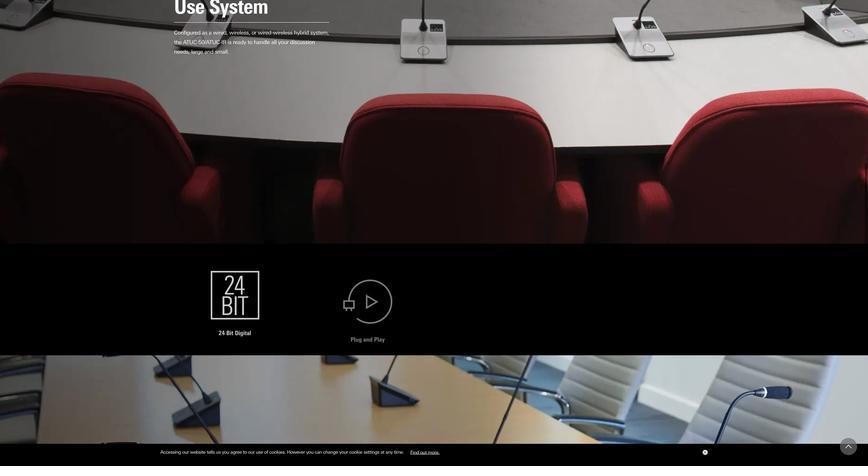 Task type: vqa. For each thing, say whether or not it's contained in the screenshot.
any
yes



Task type: describe. For each thing, give the bounding box(es) containing it.
24 bit digital
[[219, 329, 251, 336]]

1 horizontal spatial your
[[339, 450, 348, 455]]

digital
[[235, 329, 251, 336]]

as
[[202, 29, 207, 36]]

us
[[216, 450, 221, 455]]

find out more.
[[410, 450, 440, 455]]

arrow up image
[[845, 444, 852, 450]]

or
[[252, 29, 256, 36]]

wired,
[[213, 29, 228, 36]]

cookie
[[349, 450, 362, 455]]

cookies.
[[269, 450, 286, 455]]

to inside configured as a wired, wireless, or wired-wireless hybrid system, the atuc-50/atuc-ir is ready to handle all your discussion needs, large and small.
[[248, 39, 252, 45]]

however
[[287, 450, 305, 455]]

is
[[228, 39, 231, 45]]

a
[[209, 29, 212, 36]]

at
[[381, 450, 384, 455]]

configured
[[174, 29, 201, 36]]

2 you from the left
[[306, 450, 313, 455]]

2 our from the left
[[248, 450, 255, 455]]

1 horizontal spatial and
[[363, 334, 372, 342]]

discussion
[[290, 39, 315, 45]]

all
[[271, 39, 277, 45]]

use
[[256, 450, 263, 455]]

0 horizontal spatial to
[[243, 450, 247, 455]]

accessing
[[160, 450, 181, 455]]

plug and play
[[350, 334, 385, 342]]

atuc-
[[183, 39, 198, 45]]

bit
[[226, 329, 233, 336]]

configured as a wired, wireless, or wired-wireless hybrid system, the atuc-50/atuc-ir is ready to handle all your discussion needs, large and small.
[[174, 29, 329, 55]]



Task type: locate. For each thing, give the bounding box(es) containing it.
our
[[182, 450, 189, 455], [248, 450, 255, 455]]

wireless
[[273, 29, 292, 36]]

play
[[374, 334, 385, 342]]

0 horizontal spatial and
[[204, 49, 213, 55]]

change
[[323, 450, 338, 455]]

tells
[[207, 450, 215, 455]]

to right agree
[[243, 450, 247, 455]]

your right all
[[278, 39, 289, 45]]

settings
[[364, 450, 379, 455]]

large
[[191, 49, 203, 55]]

0 horizontal spatial our
[[182, 450, 189, 455]]

find
[[410, 450, 419, 455]]

time.
[[394, 450, 404, 455]]

more.
[[428, 450, 440, 455]]

you left can
[[306, 450, 313, 455]]

24
[[219, 329, 225, 336]]

to down or in the top left of the page
[[248, 39, 252, 45]]

ir
[[221, 39, 226, 45]]

ready
[[233, 39, 246, 45]]

your
[[278, 39, 289, 45], [339, 450, 348, 455]]

0 vertical spatial your
[[278, 39, 289, 45]]

your inside configured as a wired, wireless, or wired-wireless hybrid system, the atuc-50/atuc-ir is ready to handle all your discussion needs, large and small.
[[278, 39, 289, 45]]

1 horizontal spatial you
[[306, 450, 313, 455]]

of
[[264, 450, 268, 455]]

50/atuc-
[[198, 39, 221, 45]]

the
[[174, 39, 182, 45]]

plug
[[350, 334, 362, 342]]

small.
[[215, 49, 229, 55]]

1 horizontal spatial to
[[248, 39, 252, 45]]

1 vertical spatial and
[[363, 334, 372, 342]]

agree
[[230, 450, 242, 455]]

0 horizontal spatial you
[[222, 450, 229, 455]]

you
[[222, 450, 229, 455], [306, 450, 313, 455]]

our left use on the left bottom
[[248, 450, 255, 455]]

our left website
[[182, 450, 189, 455]]

find out more. link
[[405, 447, 445, 458]]

cross image
[[703, 452, 706, 454]]

needs,
[[174, 49, 190, 55]]

you right us
[[222, 450, 229, 455]]

1 horizontal spatial our
[[248, 450, 255, 455]]

out
[[420, 450, 427, 455]]

any
[[386, 450, 393, 455]]

0 vertical spatial and
[[204, 49, 213, 55]]

1 vertical spatial your
[[339, 450, 348, 455]]

to
[[248, 39, 252, 45], [243, 450, 247, 455]]

wireless,
[[229, 29, 250, 36]]

0 horizontal spatial your
[[278, 39, 289, 45]]

1 our from the left
[[182, 450, 189, 455]]

1 you from the left
[[222, 450, 229, 455]]

and down 50/atuc-
[[204, 49, 213, 55]]

website
[[190, 450, 206, 455]]

and
[[204, 49, 213, 55], [363, 334, 372, 342]]

accessing our website tells us you agree to our use of cookies. however you can change your cookie settings at any time.
[[160, 450, 405, 455]]

and inside configured as a wired, wireless, or wired-wireless hybrid system, the atuc-50/atuc-ir is ready to handle all your discussion needs, large and small.
[[204, 49, 213, 55]]

0 vertical spatial to
[[248, 39, 252, 45]]

1 vertical spatial to
[[243, 450, 247, 455]]

wired-
[[258, 29, 273, 36]]

your left "cookie"
[[339, 450, 348, 455]]

handle
[[254, 39, 270, 45]]

hybrid
[[294, 29, 309, 36]]

system,
[[310, 29, 329, 36]]

can
[[315, 450, 322, 455]]

and left play
[[363, 334, 372, 342]]



